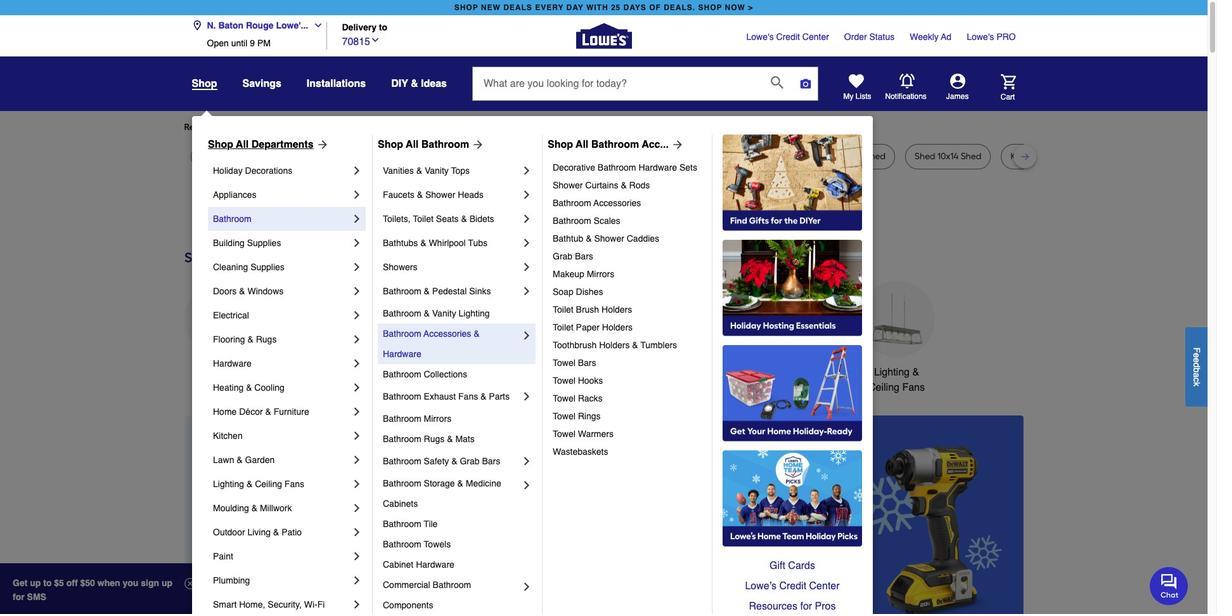 Task type: locate. For each thing, give the bounding box(es) containing it.
1 vertical spatial toilet
[[553, 304, 574, 315]]

0 vertical spatial vanity
[[425, 166, 449, 176]]

n.
[[207, 20, 216, 30]]

location image
[[192, 20, 202, 30]]

mirrors down shop 25 days of deals by category image
[[587, 269, 615, 279]]

chevron right image for bathroom & pedestal sinks
[[521, 285, 533, 298]]

mirrors for makeup mirrors
[[587, 269, 615, 279]]

for inside get up to $5 off $50 when you sign up for sms
[[13, 592, 25, 602]]

1 horizontal spatial home
[[802, 367, 829, 378]]

1 vertical spatial center
[[810, 580, 840, 592]]

1 shop from the left
[[208, 139, 233, 150]]

chevron right image for bathroom accessories & hardware
[[521, 329, 533, 342]]

1 vertical spatial smart
[[213, 599, 237, 610]]

e up b
[[1193, 358, 1203, 363]]

bathroom inside bathroom storage & medicine cabinets
[[383, 478, 422, 488]]

outdoor tools & equipment button
[[570, 281, 646, 395]]

toilet left the seats
[[413, 214, 434, 224]]

toilet up toothbrush
[[553, 322, 574, 332]]

lowe's for lowe's credit center
[[747, 32, 774, 42]]

decorative
[[553, 162, 596, 173]]

0 horizontal spatial decorations
[[245, 166, 293, 176]]

lawn
[[213, 455, 234, 465]]

2 horizontal spatial shower
[[595, 233, 625, 244]]

1 horizontal spatial outdoor
[[572, 367, 608, 378]]

1 lowe's from the left
[[747, 32, 774, 42]]

4 towel from the top
[[553, 411, 576, 421]]

shower down scales
[[595, 233, 625, 244]]

1 horizontal spatial accessories
[[594, 198, 642, 208]]

0 vertical spatial center
[[803, 32, 830, 42]]

0 vertical spatial outdoor
[[572, 367, 608, 378]]

outdoor for outdoor living & patio
[[213, 527, 245, 537]]

holders up the toothbrush holders & tumblers
[[603, 322, 633, 332]]

0 vertical spatial lighting
[[459, 308, 490, 318]]

holders up towel bars link
[[600, 340, 630, 350]]

shed right storage
[[866, 151, 886, 162]]

2 shop from the left
[[699, 3, 723, 12]]

smart inside button
[[772, 367, 799, 378]]

shop left "now"
[[699, 3, 723, 12]]

decorations down peel
[[245, 166, 293, 176]]

parts
[[489, 391, 510, 402]]

days
[[624, 3, 647, 12]]

bars up makeup mirrors
[[575, 251, 594, 261]]

2 horizontal spatial all
[[576, 139, 589, 150]]

2 you from the left
[[412, 122, 427, 133]]

you up shop all bathroom
[[412, 122, 427, 133]]

to left $5
[[43, 578, 52, 588]]

faucets left towel bars
[[512, 367, 548, 378]]

home décor & furniture link
[[213, 400, 351, 424]]

shop up door
[[378, 139, 403, 150]]

2 horizontal spatial lighting
[[875, 367, 910, 378]]

kitchen for kitchen
[[213, 431, 243, 441]]

lowe's left pro
[[967, 32, 995, 42]]

& inside doors & windows link
[[239, 286, 245, 296]]

chevron right image for electrical
[[351, 309, 363, 322]]

faucets inside faucets & shower heads link
[[383, 190, 415, 200]]

0 vertical spatial lighting & ceiling fans
[[869, 367, 925, 393]]

center left order
[[803, 32, 830, 42]]

& inside toothbrush holders & tumblers link
[[633, 340, 639, 350]]

toilet paper holders link
[[553, 318, 703, 336]]

whirlpool
[[429, 238, 466, 248]]

gift
[[770, 560, 786, 572]]

all up decorative
[[576, 139, 589, 150]]

shop left new
[[455, 3, 479, 12]]

arrow right image
[[314, 138, 329, 151], [669, 138, 684, 151], [1001, 526, 1013, 539]]

toilet down soap
[[553, 304, 574, 315]]

bars up hooks
[[578, 358, 597, 368]]

wastebaskets
[[553, 447, 609, 457]]

1 horizontal spatial ceiling
[[869, 382, 900, 393]]

all for shop all departments
[[236, 139, 249, 150]]

smart for smart home, security, wi-fi
[[213, 599, 237, 610]]

chevron right image for vanities & vanity tops
[[521, 164, 533, 177]]

you for recommended searches for you
[[300, 122, 315, 133]]

outdoor living & patio link
[[213, 520, 351, 544]]

holders for toilet paper holders
[[603, 322, 633, 332]]

lighting
[[459, 308, 490, 318], [875, 367, 910, 378], [213, 479, 244, 489]]

& inside toilets, toilet seats & bidets link
[[461, 214, 467, 224]]

for down get
[[13, 592, 25, 602]]

soap dishes
[[553, 287, 604, 297]]

arrow right image inside shop all departments link
[[314, 138, 329, 151]]

1 vertical spatial outdoor
[[213, 527, 245, 537]]

kitchen up lawn
[[213, 431, 243, 441]]

vanity down interior in the top left of the page
[[425, 166, 449, 176]]

toilet paper holders
[[553, 322, 633, 332]]

outdoor inside outdoor tools & equipment
[[572, 367, 608, 378]]

credit for lowe's
[[777, 32, 801, 42]]

arrow left image
[[420, 526, 433, 539]]

center up pros
[[810, 580, 840, 592]]

installations
[[307, 78, 366, 89]]

mirrors for bathroom mirrors
[[424, 414, 452, 424]]

bathroom inside button
[[682, 367, 726, 378]]

accessories inside bathroom accessories & hardware
[[424, 329, 472, 339]]

1 vertical spatial to
[[43, 578, 52, 588]]

0 horizontal spatial kitchen
[[213, 431, 243, 441]]

all for shop all bathroom
[[406, 139, 419, 150]]

kitchen inside "link"
[[213, 431, 243, 441]]

shop up the toilet
[[548, 139, 573, 150]]

for left pros
[[801, 601, 813, 612]]

bars up medicine
[[482, 456, 501, 466]]

& inside diy & ideas button
[[411, 78, 418, 89]]

ceiling
[[869, 382, 900, 393], [255, 479, 282, 489]]

accessories up scales
[[594, 198, 642, 208]]

2 lowe's from the left
[[967, 32, 995, 42]]

arrow right image for shop all bathroom acc...
[[669, 138, 684, 151]]

chevron right image for bathroom exhaust fans & parts
[[521, 390, 533, 403]]

0 vertical spatial holders
[[602, 304, 633, 315]]

0 horizontal spatial accessories
[[424, 329, 472, 339]]

shop for shop all bathroom
[[378, 139, 403, 150]]

1 horizontal spatial shop
[[699, 3, 723, 12]]

supplies up windows
[[251, 262, 285, 272]]

supplies for cleaning supplies
[[251, 262, 285, 272]]

lowe's down >
[[747, 32, 774, 42]]

0 vertical spatial home
[[802, 367, 829, 378]]

outdoor up equipment
[[572, 367, 608, 378]]

0 horizontal spatial outdoor
[[213, 527, 245, 537]]

find gifts for the diyer. image
[[723, 134, 863, 231]]

& inside lawn & garden link
[[237, 455, 243, 465]]

chevron right image for bathroom storage & medicine cabinets
[[521, 479, 533, 492]]

shower curtains & rods
[[553, 180, 650, 190]]

1 vertical spatial mirrors
[[424, 414, 452, 424]]

$5
[[54, 578, 64, 588]]

1 towel from the top
[[553, 358, 576, 368]]

shower for bathtub & shower caddies
[[595, 233, 625, 244]]

lowe's
[[746, 580, 777, 592]]

bars
[[575, 251, 594, 261], [578, 358, 597, 368], [482, 456, 501, 466]]

arrow right image inside shop all bathroom acc... link
[[669, 138, 684, 151]]

acc...
[[642, 139, 669, 150]]

2 all from the left
[[406, 139, 419, 150]]

shower up toilets, toilet seats & bidets
[[426, 190, 456, 200]]

70815
[[342, 36, 370, 47]]

1 horizontal spatial kitchen
[[475, 367, 509, 378]]

accessories inside 'link'
[[594, 198, 642, 208]]

diy & ideas button
[[392, 72, 447, 95]]

bathroom rugs & mats link
[[383, 429, 533, 449]]

kitchen inside button
[[475, 367, 509, 378]]

chevron right image for bathroom safety & grab bars
[[521, 455, 533, 468]]

towel warmers link
[[553, 425, 703, 443]]

bathroom rugs & mats
[[383, 434, 475, 444]]

bathroom accessories & hardware link
[[383, 324, 521, 364]]

1 horizontal spatial arrow right image
[[669, 138, 684, 151]]

0 vertical spatial to
[[379, 22, 388, 33]]

hardware down "towels"
[[416, 559, 455, 570]]

furniture
[[274, 407, 309, 417]]

& inside bathroom & pedestal sinks link
[[424, 286, 430, 296]]

appliances
[[213, 190, 257, 200], [198, 367, 247, 378]]

1 all from the left
[[236, 139, 249, 150]]

0 vertical spatial appliances
[[213, 190, 257, 200]]

0 horizontal spatial lowe's
[[747, 32, 774, 42]]

chevron right image for building supplies
[[351, 237, 363, 249]]

decorations down "christmas"
[[388, 382, 442, 393]]

christmas decorations button
[[377, 281, 453, 395]]

ideas
[[421, 78, 447, 89]]

for up 'departments'
[[286, 122, 298, 133]]

2 horizontal spatial fans
[[903, 382, 925, 393]]

0 horizontal spatial arrow right image
[[314, 138, 329, 151]]

chevron right image
[[351, 164, 363, 177], [521, 164, 533, 177], [351, 213, 363, 225], [521, 213, 533, 225], [351, 237, 363, 249], [521, 237, 533, 249], [351, 285, 363, 298], [521, 285, 533, 298], [351, 429, 363, 442], [351, 478, 363, 490], [521, 479, 533, 492], [351, 526, 363, 539], [351, 574, 363, 587], [351, 598, 363, 611]]

delivery
[[342, 22, 377, 33]]

chevron right image for smart home, security, wi-fi
[[351, 598, 363, 611]]

1 vertical spatial faucets
[[512, 367, 548, 378]]

1 vertical spatial grab
[[460, 456, 480, 466]]

1 horizontal spatial lowe's
[[967, 32, 995, 42]]

1 horizontal spatial to
[[379, 22, 388, 33]]

0 horizontal spatial lighting
[[213, 479, 244, 489]]

mirrors
[[587, 269, 615, 279], [424, 414, 452, 424]]

bathroom inside the commercial bathroom components
[[433, 580, 471, 590]]

home inside button
[[802, 367, 829, 378]]

medicine
[[466, 478, 502, 488]]

towel for towel racks
[[553, 393, 576, 403]]

bathroom button
[[666, 281, 742, 380]]

bathroom tile link
[[383, 514, 533, 534]]

smart home
[[772, 367, 829, 378]]

0 vertical spatial smart
[[772, 367, 799, 378]]

& inside 'outdoor living & patio' link
[[273, 527, 279, 537]]

& inside the bathroom rugs & mats link
[[447, 434, 453, 444]]

3 towel from the top
[[553, 393, 576, 403]]

chevron right image for home décor & furniture
[[351, 405, 363, 418]]

diy & ideas
[[392, 78, 447, 89]]

grab down bathtub
[[553, 251, 573, 261]]

vanity inside vanities & vanity tops link
[[425, 166, 449, 176]]

sms
[[27, 592, 46, 602]]

1 vertical spatial ceiling
[[255, 479, 282, 489]]

0 horizontal spatial shop
[[208, 139, 233, 150]]

all up mower
[[236, 139, 249, 150]]

rugs up safety
[[424, 434, 445, 444]]

0 horizontal spatial faucets
[[383, 190, 415, 200]]

weekly ad
[[910, 32, 952, 42]]

supplies for building supplies
[[247, 238, 281, 248]]

chevron right image for paint
[[351, 550, 363, 563]]

rugs down electrical "link" on the left of page
[[256, 334, 277, 344]]

1 vertical spatial accessories
[[424, 329, 472, 339]]

shop button
[[192, 77, 217, 90]]

supplies up cleaning supplies at the top
[[247, 238, 281, 248]]

0 horizontal spatial mirrors
[[424, 414, 452, 424]]

5 towel from the top
[[553, 429, 576, 439]]

all up "door interior"
[[406, 139, 419, 150]]

exhaust
[[424, 391, 456, 402]]

cooling
[[255, 383, 285, 393]]

order status
[[845, 32, 895, 42]]

0 horizontal spatial all
[[236, 139, 249, 150]]

1 vertical spatial kitchen
[[213, 431, 243, 441]]

arrow right image for shop all departments
[[314, 138, 329, 151]]

chevron right image for cleaning supplies
[[351, 261, 363, 273]]

lowe's credit center link
[[747, 30, 830, 43]]

2 shed from the left
[[866, 151, 886, 162]]

0 horizontal spatial home
[[213, 407, 237, 417]]

1 shed from the left
[[746, 151, 766, 162]]

get
[[13, 578, 27, 588]]

1 horizontal spatial you
[[412, 122, 427, 133]]

1 vertical spatial supplies
[[251, 262, 285, 272]]

3 shop from the left
[[548, 139, 573, 150]]

of
[[650, 3, 662, 12]]

up right sign
[[162, 578, 173, 588]]

christmas decorations
[[388, 367, 442, 393]]

bathroom towels link
[[383, 534, 533, 554]]

decorations inside button
[[388, 382, 442, 393]]

appliances down holiday
[[213, 190, 257, 200]]

0 vertical spatial supplies
[[247, 238, 281, 248]]

3 all from the left
[[576, 139, 589, 150]]

0 vertical spatial bars
[[575, 251, 594, 261]]

1 you from the left
[[300, 122, 315, 133]]

kitchen link
[[213, 424, 351, 448]]

more
[[325, 122, 345, 133]]

1 vertical spatial bars
[[578, 358, 597, 368]]

2 towel from the top
[[553, 376, 576, 386]]

1 horizontal spatial grab
[[553, 251, 573, 261]]

0 vertical spatial ceiling
[[869, 382, 900, 393]]

1 horizontal spatial lighting & ceiling fans
[[869, 367, 925, 393]]

chevron right image for faucets & shower heads
[[521, 188, 533, 201]]

lighting inside lighting & ceiling fans
[[875, 367, 910, 378]]

towel down towel rings
[[553, 429, 576, 439]]

0 horizontal spatial up
[[30, 578, 41, 588]]

toilet for toilet brush holders
[[553, 304, 574, 315]]

mirrors up bathroom rugs & mats
[[424, 414, 452, 424]]

kitchen up parts
[[475, 367, 509, 378]]

lowe's credit center
[[746, 580, 840, 592]]

1 horizontal spatial decorations
[[388, 382, 442, 393]]

0 vertical spatial credit
[[777, 32, 801, 42]]

pm
[[257, 38, 271, 48]]

c
[[1193, 377, 1203, 382]]

towel for towel bars
[[553, 358, 576, 368]]

1 horizontal spatial faucets
[[512, 367, 548, 378]]

decorations for holiday
[[245, 166, 293, 176]]

order status link
[[845, 30, 895, 43]]

home
[[802, 367, 829, 378], [213, 407, 237, 417]]

& inside flooring & rugs link
[[248, 334, 254, 344]]

chevron right image
[[351, 188, 363, 201], [521, 188, 533, 201], [351, 261, 363, 273], [521, 261, 533, 273], [351, 309, 363, 322], [521, 329, 533, 342], [351, 333, 363, 346], [351, 357, 363, 370], [351, 381, 363, 394], [521, 390, 533, 403], [351, 405, 363, 418], [351, 454, 363, 466], [521, 455, 533, 468], [351, 502, 363, 514], [351, 550, 363, 563], [521, 580, 533, 593]]

paint
[[213, 551, 233, 561]]

delivery to
[[342, 22, 388, 33]]

towel down towel bars
[[553, 376, 576, 386]]

4 shed from the left
[[961, 151, 982, 162]]

0 vertical spatial faucets
[[383, 190, 415, 200]]

shower down decorative
[[553, 180, 583, 190]]

chevron right image for toilets, toilet seats & bidets
[[521, 213, 533, 225]]

1 horizontal spatial smart
[[772, 367, 799, 378]]

you
[[300, 122, 315, 133], [412, 122, 427, 133]]

decorative bathroom hardware sets
[[553, 162, 698, 173]]

bathroom inside bathroom accessories & hardware
[[383, 329, 422, 339]]

toilet
[[549, 151, 570, 162]]

1 horizontal spatial fans
[[459, 391, 478, 402]]

lowe's home improvement logo image
[[576, 8, 632, 64]]

storage
[[424, 478, 455, 488]]

& inside bathroom exhaust fans & parts link
[[481, 391, 487, 402]]

vanity down pedestal
[[433, 308, 457, 318]]

0 horizontal spatial fans
[[285, 479, 304, 489]]

appliances up heating
[[198, 367, 247, 378]]

towel down towel racks
[[553, 411, 576, 421]]

vanity for lighting
[[433, 308, 457, 318]]

chevron right image for outdoor living & patio
[[351, 526, 363, 539]]

moulding & millwork
[[213, 503, 292, 513]]

electrical
[[213, 310, 249, 320]]

1 vertical spatial appliances
[[198, 367, 247, 378]]

2 vertical spatial toilet
[[553, 322, 574, 332]]

0 horizontal spatial you
[[300, 122, 315, 133]]

None search field
[[473, 67, 819, 113]]

2 shop from the left
[[378, 139, 403, 150]]

installations button
[[307, 72, 366, 95]]

bathroom scales
[[553, 216, 621, 226]]

0 horizontal spatial smart
[[213, 599, 237, 610]]

grab down mats
[[460, 456, 480, 466]]

1 vertical spatial credit
[[780, 580, 807, 592]]

0 horizontal spatial shop
[[455, 3, 479, 12]]

1 horizontal spatial up
[[162, 578, 173, 588]]

chevron right image for bathtubs & whirlpool tubs
[[521, 237, 533, 249]]

towel
[[553, 358, 576, 368], [553, 376, 576, 386], [553, 393, 576, 403], [553, 411, 576, 421], [553, 429, 576, 439]]

0 horizontal spatial shower
[[426, 190, 456, 200]]

credit up resources for pros link
[[780, 580, 807, 592]]

1 vertical spatial holders
[[603, 322, 633, 332]]

accessories
[[594, 198, 642, 208], [424, 329, 472, 339]]

towel down toothbrush
[[553, 358, 576, 368]]

3 shed from the left
[[915, 151, 936, 162]]

0 vertical spatial mirrors
[[587, 269, 615, 279]]

lowe's home improvement lists image
[[849, 74, 864, 89]]

order
[[845, 32, 868, 42]]

shed left outdoor
[[746, 151, 766, 162]]

credit up search icon
[[777, 32, 801, 42]]

up up sms
[[30, 578, 41, 588]]

& inside "shower curtains & rods" link
[[621, 180, 627, 190]]

shop for shop all bathroom acc...
[[548, 139, 573, 150]]

accessories down bathroom & vanity lighting link
[[424, 329, 472, 339]]

hardware up "christmas"
[[383, 349, 422, 359]]

hardware inside bathroom accessories & hardware
[[383, 349, 422, 359]]

tile
[[424, 519, 438, 529]]

e up d
[[1193, 353, 1203, 358]]

you left more
[[300, 122, 315, 133]]

cart
[[1001, 92, 1016, 101]]

wi-
[[304, 599, 318, 610]]

hardware down hardie
[[639, 162, 678, 173]]

chevron right image for appliances
[[351, 188, 363, 201]]

0 horizontal spatial to
[[43, 578, 52, 588]]

1 vertical spatial rugs
[[424, 434, 445, 444]]

chevron right image for holiday decorations
[[351, 164, 363, 177]]

towel up towel rings
[[553, 393, 576, 403]]

& inside lighting & ceiling fans link
[[247, 479, 253, 489]]

all for shop all bathroom acc...
[[576, 139, 589, 150]]

d
[[1193, 363, 1203, 367]]

bathroom & pedestal sinks
[[383, 286, 491, 296]]

cards
[[789, 560, 816, 572]]

0 vertical spatial grab
[[553, 251, 573, 261]]

0 vertical spatial toilet
[[413, 214, 434, 224]]

0 vertical spatial accessories
[[594, 198, 642, 208]]

& inside "heating & cooling" link
[[246, 383, 252, 393]]

commercial bathroom components
[[383, 580, 474, 610]]

bidets
[[470, 214, 495, 224]]

0 horizontal spatial rugs
[[256, 334, 277, 344]]

towel racks link
[[553, 389, 703, 407]]

0 vertical spatial decorations
[[245, 166, 293, 176]]

0 vertical spatial kitchen
[[475, 367, 509, 378]]

1 horizontal spatial shop
[[378, 139, 403, 150]]

shed right 10x14
[[961, 151, 982, 162]]

1 vertical spatial lighting
[[875, 367, 910, 378]]

bathroom inside 'link'
[[553, 198, 592, 208]]

shop up lawn mower
[[208, 139, 233, 150]]

vanity inside bathroom & vanity lighting link
[[433, 308, 457, 318]]

credit for lowe's
[[780, 580, 807, 592]]

e
[[1193, 353, 1203, 358], [1193, 358, 1203, 363]]

ceiling inside lighting & ceiling fans link
[[255, 479, 282, 489]]

sets
[[680, 162, 698, 173]]

shed left 10x14
[[915, 151, 936, 162]]

smart home, security, wi-fi link
[[213, 592, 351, 614]]

1 vertical spatial vanity
[[433, 308, 457, 318]]

chevron right image for lawn & garden
[[351, 454, 363, 466]]

faucets down vanities
[[383, 190, 415, 200]]

to up chevron down image
[[379, 22, 388, 33]]

1 horizontal spatial mirrors
[[587, 269, 615, 279]]

shop new deals every day with 25 days of deals. shop now > link
[[452, 0, 756, 15]]

outdoor down moulding
[[213, 527, 245, 537]]

chevron right image for lighting & ceiling fans
[[351, 478, 363, 490]]

towel warmers
[[553, 429, 614, 439]]

home,
[[239, 599, 265, 610]]

1 vertical spatial decorations
[[388, 382, 442, 393]]

holders down 'soap dishes' link
[[602, 304, 633, 315]]

1 horizontal spatial rugs
[[424, 434, 445, 444]]

1 horizontal spatial all
[[406, 139, 419, 150]]

my lists link
[[844, 74, 872, 101]]

chevron right image for heating & cooling
[[351, 381, 363, 394]]

0 horizontal spatial ceiling
[[255, 479, 282, 489]]

2 horizontal spatial shop
[[548, 139, 573, 150]]

25 days of deals. don't miss deals every day. same-day delivery on in-stock orders placed by 2 p m. image
[[184, 415, 389, 614]]

pro
[[997, 32, 1017, 42]]

resources for pros link
[[723, 596, 863, 614]]

0 horizontal spatial lighting & ceiling fans
[[213, 479, 304, 489]]



Task type: vqa. For each thing, say whether or not it's contained in the screenshot.
INDOOR
no



Task type: describe. For each thing, give the bounding box(es) containing it.
open
[[207, 38, 229, 48]]

chevron right image for showers
[[521, 261, 533, 273]]

up to 50 percent off select tools and accessories. image
[[409, 415, 1024, 614]]

& inside the bathtub & shower caddies link
[[586, 233, 592, 244]]

shop for shop all departments
[[208, 139, 233, 150]]

james button
[[928, 74, 989, 101]]

decorations for christmas
[[388, 382, 442, 393]]

you for more suggestions for you
[[412, 122, 427, 133]]

& inside bathroom storage & medicine cabinets
[[458, 478, 464, 488]]

chevron right image for commercial bathroom components
[[521, 580, 533, 593]]

k
[[1193, 382, 1203, 386]]

9
[[250, 38, 255, 48]]

seats
[[436, 214, 459, 224]]

shed outdoor storage
[[746, 151, 836, 162]]

diy
[[392, 78, 408, 89]]

1 up from the left
[[30, 578, 41, 588]]

accessories for bathroom accessories & hardware
[[424, 329, 472, 339]]

bathtub & shower caddies link
[[553, 230, 703, 247]]

bars for towel bars
[[578, 358, 597, 368]]

bars for grab bars
[[575, 251, 594, 261]]

faucets & shower heads link
[[383, 183, 521, 207]]

$50
[[80, 578, 95, 588]]

tubs
[[468, 238, 488, 248]]

1 vertical spatial home
[[213, 407, 237, 417]]

lighting & ceiling fans link
[[213, 472, 351, 496]]

2 vertical spatial holders
[[600, 340, 630, 350]]

& inside bathtubs & whirlpool tubs 'link'
[[421, 238, 427, 248]]

& inside bathroom safety & grab bars link
[[452, 456, 458, 466]]

dishes
[[576, 287, 604, 297]]

towel for towel hooks
[[553, 376, 576, 386]]

until
[[231, 38, 248, 48]]

flooring
[[213, 334, 245, 344]]

chevron right image for doors & windows
[[351, 285, 363, 298]]

bathroom collections link
[[383, 364, 533, 384]]

lowe's home team holiday picks. image
[[723, 450, 863, 547]]

lowe's pro link
[[967, 30, 1017, 43]]

faucets & shower heads
[[383, 190, 484, 200]]

brush
[[576, 304, 600, 315]]

& inside outdoor tools & equipment
[[638, 367, 644, 378]]

shower for faucets & shower heads
[[426, 190, 456, 200]]

deals
[[504, 3, 533, 12]]

bathroom mirrors link
[[383, 409, 533, 429]]

accessories for bathroom accessories
[[594, 198, 642, 208]]

1 vertical spatial lighting & ceiling fans
[[213, 479, 304, 489]]

lighting & ceiling fans inside button
[[869, 367, 925, 393]]

hardie board
[[663, 151, 716, 162]]

heads
[[458, 190, 484, 200]]

& inside moulding & millwork link
[[252, 503, 258, 513]]

2 vertical spatial bars
[[482, 456, 501, 466]]

vanities & vanity tops link
[[383, 159, 521, 183]]

bathroom mirrors
[[383, 414, 452, 424]]

chat invite button image
[[1151, 566, 1189, 605]]

get your home holiday-ready. image
[[723, 345, 863, 442]]

2 up from the left
[[162, 578, 173, 588]]

toilet for toilet paper holders
[[553, 322, 574, 332]]

hardie
[[663, 151, 690, 162]]

& inside home décor & furniture link
[[265, 407, 271, 417]]

shop new deals every day with 25 days of deals. shop now >
[[455, 3, 754, 12]]

holiday hosting essentials. image
[[723, 240, 863, 336]]

lowe's home improvement notification center image
[[900, 73, 915, 89]]

ceiling inside lighting & ceiling fans button
[[869, 382, 900, 393]]

rouge
[[246, 20, 274, 30]]

toilets, toilet seats & bidets link
[[383, 207, 521, 231]]

tumblers
[[641, 340, 678, 350]]

lowe's home improvement cart image
[[1001, 74, 1017, 89]]

décor
[[239, 407, 263, 417]]

chevron right image for bathroom
[[351, 213, 363, 225]]

vanities & vanity tops
[[383, 166, 470, 176]]

& inside bathroom & vanity lighting link
[[424, 308, 430, 318]]

0 vertical spatial rugs
[[256, 334, 277, 344]]

recommended
[[184, 122, 245, 133]]

bathtub
[[553, 233, 584, 244]]

arrow right image
[[470, 138, 485, 151]]

vanity for tops
[[425, 166, 449, 176]]

Search Query text field
[[473, 67, 761, 100]]

2 vertical spatial lighting
[[213, 479, 244, 489]]

f
[[1193, 347, 1203, 353]]

holders for toilet brush holders
[[602, 304, 633, 315]]

doors & windows link
[[213, 279, 351, 303]]

rods
[[630, 180, 650, 190]]

lowe's credit center
[[747, 32, 830, 42]]

kitchen for kitchen faucets
[[475, 367, 509, 378]]

heating
[[213, 383, 244, 393]]

appliances inside button
[[198, 367, 247, 378]]

shed for shed outdoor storage
[[746, 151, 766, 162]]

now
[[725, 3, 746, 12]]

shop all bathroom
[[378, 139, 470, 150]]

quikrete
[[600, 151, 634, 162]]

bathtub & shower caddies
[[553, 233, 660, 244]]

door
[[393, 151, 412, 162]]

towel hooks
[[553, 376, 603, 386]]

peel
[[281, 151, 298, 162]]

kitchen faucets
[[475, 367, 548, 378]]

bathroom storage & medicine cabinets link
[[383, 473, 521, 514]]

towel for towel rings
[[553, 411, 576, 421]]

& inside faucets & shower heads link
[[417, 190, 423, 200]]

holiday
[[213, 166, 243, 176]]

fans inside button
[[903, 382, 925, 393]]

center for lowe's credit center
[[803, 32, 830, 42]]

fi
[[318, 599, 325, 610]]

center for lowe's credit center
[[810, 580, 840, 592]]

peel stick wallpaper
[[281, 151, 364, 162]]

1 shop from the left
[[455, 3, 479, 12]]

outdoor living & patio
[[213, 527, 302, 537]]

lowe's wishes you and your family a happy hanukkah. image
[[184, 202, 1024, 234]]

pros
[[815, 601, 836, 612]]

chevron right image for flooring & rugs
[[351, 333, 363, 346]]

new
[[481, 3, 501, 12]]

1 horizontal spatial lighting
[[459, 308, 490, 318]]

outdoor for outdoor tools & equipment
[[572, 367, 608, 378]]

bathroom safety & grab bars link
[[383, 449, 521, 473]]

interior
[[414, 151, 443, 162]]

board
[[692, 151, 716, 162]]

to inside get up to $5 off $50 when you sign up for sms
[[43, 578, 52, 588]]

wastebaskets link
[[553, 443, 703, 461]]

cart button
[[984, 74, 1017, 102]]

& inside bathroom accessories & hardware
[[474, 329, 480, 339]]

off
[[66, 578, 78, 588]]

0 horizontal spatial grab
[[460, 456, 480, 466]]

shop all departments link
[[208, 137, 329, 152]]

shed for shed 10x14 shed
[[915, 151, 936, 162]]

holiday decorations link
[[213, 159, 351, 183]]

chevron right image for plumbing
[[351, 574, 363, 587]]

camera image
[[800, 77, 813, 90]]

towel bars link
[[553, 354, 703, 372]]

recommended searches for you heading
[[184, 121, 1024, 134]]

& inside lighting & ceiling fans
[[913, 367, 920, 378]]

makeup mirrors link
[[553, 265, 703, 283]]

chevron right image for moulding & millwork
[[351, 502, 363, 514]]

toilet brush holders link
[[553, 301, 703, 318]]

2 e from the top
[[1193, 358, 1203, 363]]

lowe's for lowe's pro
[[967, 32, 995, 42]]

equipment
[[584, 382, 632, 393]]

2 horizontal spatial arrow right image
[[1001, 526, 1013, 539]]

windows
[[248, 286, 284, 296]]

towel bars
[[553, 358, 597, 368]]

& inside vanities & vanity tops link
[[417, 166, 422, 176]]

gift cards
[[770, 560, 816, 572]]

mats
[[456, 434, 475, 444]]

james
[[947, 92, 969, 101]]

my lists
[[844, 92, 872, 101]]

christmas
[[392, 367, 438, 378]]

for up shop all bathroom
[[399, 122, 411, 133]]

bathroom storage & medicine cabinets
[[383, 478, 504, 509]]

smart for smart home
[[772, 367, 799, 378]]

toilet brush holders
[[553, 304, 633, 315]]

1 horizontal spatial shower
[[553, 180, 583, 190]]

smart home, security, wi-fi
[[213, 599, 325, 610]]

chevron down image
[[308, 20, 324, 30]]

shop all bathroom acc... link
[[548, 137, 684, 152]]

cleaning supplies link
[[213, 255, 351, 279]]

chevron right image for hardware
[[351, 357, 363, 370]]

chevron right image for kitchen
[[351, 429, 363, 442]]

shop all bathroom link
[[378, 137, 485, 152]]

1 e from the top
[[1193, 353, 1203, 358]]

millwork
[[260, 503, 292, 513]]

shop 25 days of deals by category image
[[184, 247, 1024, 268]]

hardware down flooring
[[213, 358, 252, 369]]

shed 10x14 shed
[[915, 151, 982, 162]]

bathroom scales link
[[553, 212, 703, 230]]

makeup
[[553, 269, 585, 279]]

grab bars link
[[553, 247, 703, 265]]

towel for towel warmers
[[553, 429, 576, 439]]

weekly ad link
[[910, 30, 952, 43]]

chevron down image
[[370, 35, 381, 45]]

shed for shed
[[866, 151, 886, 162]]

refrigerator
[[472, 151, 520, 162]]

bathroom accessories
[[553, 198, 642, 208]]

search image
[[771, 76, 784, 89]]

faucets inside kitchen faucets button
[[512, 367, 548, 378]]



